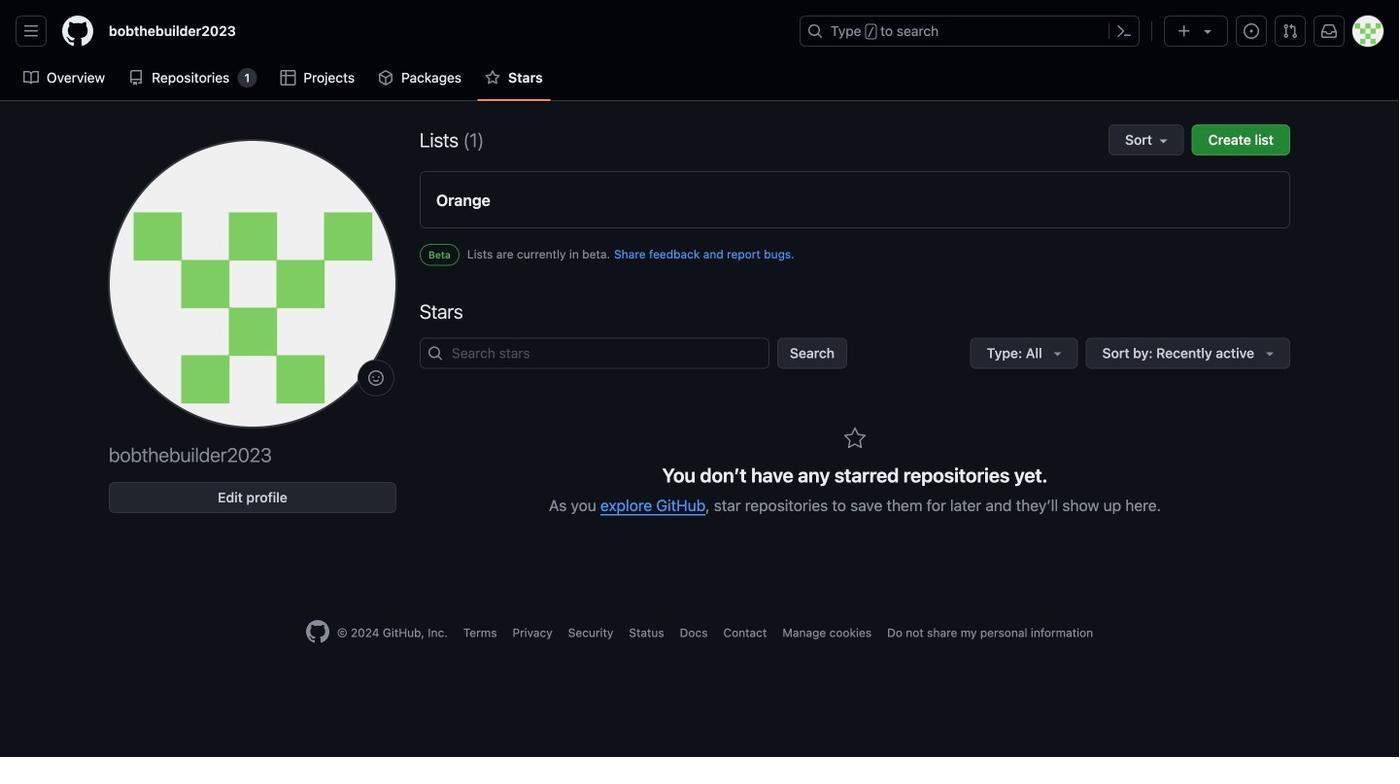 Task type: describe. For each thing, give the bounding box(es) containing it.
1 horizontal spatial triangle down image
[[1201, 23, 1216, 39]]

issue opened image
[[1244, 23, 1260, 39]]

repo image
[[129, 70, 144, 86]]

2 horizontal spatial triangle down image
[[1263, 346, 1278, 361]]

homepage image
[[62, 16, 93, 47]]

search image
[[428, 346, 443, 361]]

0 horizontal spatial star image
[[485, 70, 501, 86]]

plus image
[[1177, 23, 1193, 39]]

notifications image
[[1322, 23, 1338, 39]]

smiley image
[[368, 370, 384, 386]]

git pull request image
[[1283, 23, 1299, 39]]

change your avatar image
[[109, 140, 397, 428]]



Task type: vqa. For each thing, say whether or not it's contained in the screenshot.
the bottommost Homepage image
yes



Task type: locate. For each thing, give the bounding box(es) containing it.
feature release label: beta element
[[420, 244, 460, 266]]

1 horizontal spatial star image
[[844, 427, 867, 451]]

Search stars search field
[[420, 338, 770, 369]]

1 vertical spatial star image
[[844, 427, 867, 451]]

star image
[[485, 70, 501, 86], [844, 427, 867, 451]]

command palette image
[[1117, 23, 1133, 39]]

homepage image
[[306, 620, 329, 644]]

triangle down image
[[1201, 23, 1216, 39], [1051, 346, 1066, 361], [1263, 346, 1278, 361]]

0 vertical spatial star image
[[485, 70, 501, 86]]

0 horizontal spatial triangle down image
[[1051, 346, 1066, 361]]

table image
[[280, 70, 296, 86]]

package image
[[378, 70, 394, 86]]

book image
[[23, 70, 39, 86]]



